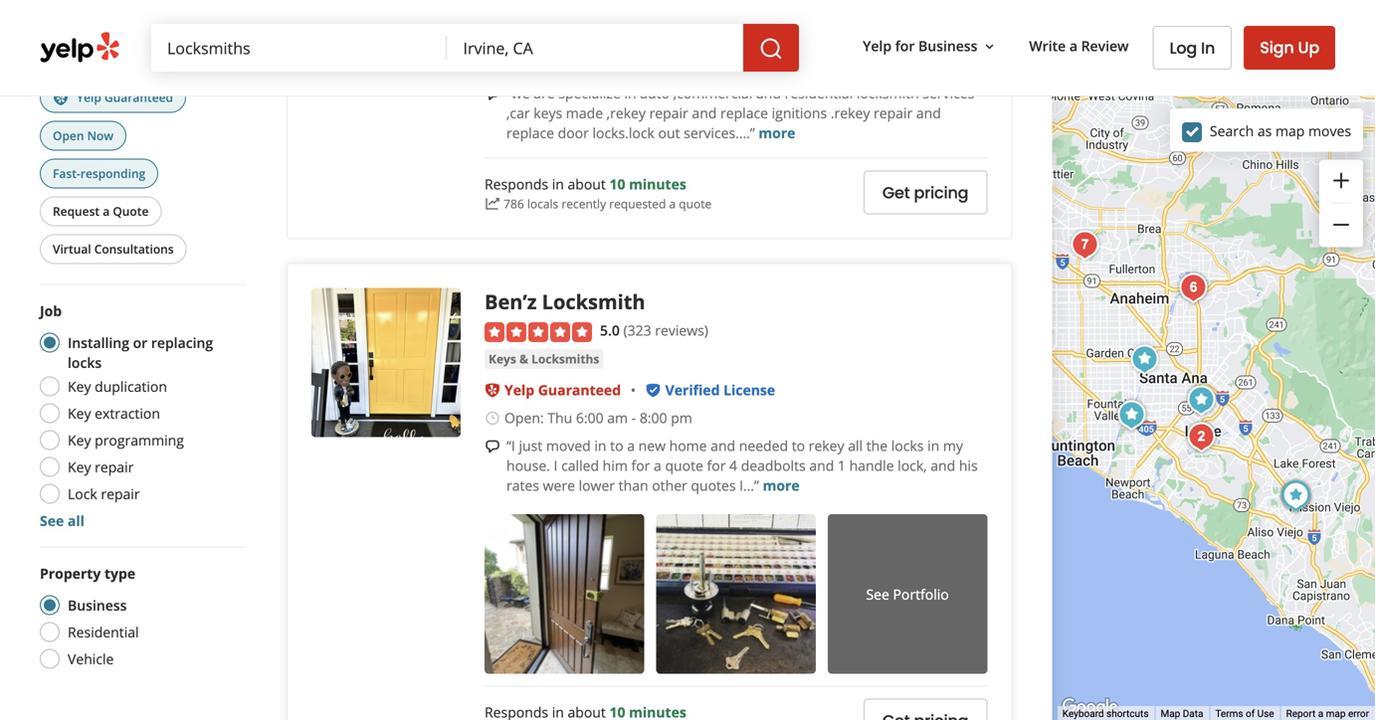 Task type: locate. For each thing, give the bounding box(es) containing it.
None field
[[167, 37, 432, 59], [463, 37, 728, 59]]

free estimates
[[505, 28, 600, 47]]

repair up out
[[650, 104, 689, 123]]

verified license up home at the bottom
[[666, 381, 776, 400]]

1 vertical spatial more
[[763, 476, 800, 495]]

yelp guaranteed for open: thu 6:00 am - 8:00 pm
[[505, 381, 621, 400]]

0 vertical spatial locks
[[68, 354, 102, 373]]

extraction
[[95, 405, 160, 424]]

1 option group from the top
[[34, 302, 247, 532]]

request a quote button
[[40, 197, 162, 227]]

1
[[838, 456, 846, 475]]

map for error
[[1327, 708, 1346, 720]]

requested
[[609, 196, 666, 212]]

open: up just
[[505, 409, 544, 428]]

more for services.…"
[[759, 124, 796, 142]]

0 vertical spatial replace
[[721, 104, 769, 123]]

are
[[534, 84, 555, 103]]

yelp guaranteed button up now
[[40, 82, 186, 113]]

Near text field
[[463, 37, 728, 59]]

0 vertical spatial see
[[40, 512, 64, 531]]

0 vertical spatial verified license button
[[666, 0, 776, 19]]

installing
[[68, 334, 129, 353]]

dans family locksmith image
[[1277, 477, 1317, 517]]

key down the key duplication
[[68, 405, 91, 424]]

0 horizontal spatial see
[[40, 512, 64, 531]]

license up needed
[[724, 381, 776, 400]]

locksmith
[[542, 288, 646, 316]]

in up locals
[[552, 175, 564, 194]]

am up specialize at the left top of the page
[[607, 56, 628, 75]]

services
[[720, 28, 771, 47], [923, 84, 975, 103]]

0 vertical spatial more
[[759, 124, 796, 142]]

1 vertical spatial verified
[[666, 381, 720, 400]]

0 vertical spatial services
[[720, 28, 771, 47]]

thu
[[548, 56, 573, 75], [548, 409, 573, 428]]

None search field
[[151, 24, 803, 72]]

verified license up emergency services
[[666, 0, 776, 19]]

option group containing job
[[34, 302, 247, 532]]

locke locksmith image
[[1182, 381, 1222, 421], [1182, 381, 1222, 421]]

1 vertical spatial verified license
[[666, 381, 776, 400]]

a right report
[[1319, 708, 1324, 720]]

fast-responding
[[53, 166, 146, 182]]

1 am from the top
[[607, 56, 628, 75]]

lock repair
[[68, 485, 140, 504]]

1 license from the top
[[724, 0, 776, 19]]

1 vertical spatial option group
[[34, 564, 247, 676]]

deadbolts
[[741, 456, 806, 475]]

other
[[652, 476, 688, 495]]

5.0 (323 reviews)
[[600, 321, 709, 340]]

all inside ""i just moved in to a new home and needed to rekey all the locks in my house. i called him for a quote for 4 deadbolts and 1 handle lock, and his rates were lower than other quotes i…""
[[848, 437, 863, 455]]

guaranteed for open:
[[538, 381, 621, 400]]

see up property
[[40, 512, 64, 531]]

yelp guaranteed button up estimates
[[505, 0, 621, 19]]

1 horizontal spatial locks
[[892, 437, 924, 455]]

key up key extraction
[[68, 378, 91, 397]]

yelp guaranteed up now
[[77, 89, 173, 106]]

1 16 clock v2 image from the top
[[485, 58, 501, 74]]

0 vertical spatial all
[[848, 437, 863, 455]]

verified right 16 verified v2 icon
[[666, 381, 720, 400]]

0 horizontal spatial locks
[[68, 354, 102, 373]]

info icon image
[[777, 29, 793, 45], [777, 29, 793, 45]]

iconyelpguaranteedbadgesmall image
[[485, 2, 501, 18], [485, 2, 501, 18], [485, 383, 501, 399], [485, 383, 501, 399]]

map left 'error'
[[1327, 708, 1346, 720]]

more link down the deadbolts
[[763, 476, 800, 495]]

lock,
[[898, 456, 927, 475]]

0 vertical spatial more link
[[759, 124, 796, 142]]

recently
[[562, 196, 606, 212]]

16 clock v2 image up 16 speech v2 icon
[[485, 410, 501, 426]]

needed
[[739, 437, 788, 455]]

yelp guaranteed up estimates
[[505, 0, 621, 19]]

thu up "moved"
[[548, 409, 573, 428]]

use
[[1258, 708, 1275, 720]]

0 horizontal spatial 8:00
[[576, 56, 604, 75]]

repair down key repair
[[101, 485, 140, 504]]

to
[[610, 437, 624, 455], [792, 437, 805, 455]]

2 horizontal spatial for
[[896, 36, 915, 55]]

open now
[[53, 128, 114, 144]]

yelp guaranteed button down locksmiths
[[505, 381, 621, 400]]

services down yelp for business button
[[923, 84, 975, 103]]

1 horizontal spatial all
[[848, 437, 863, 455]]

yelp right the 16 yelp guaranteed v2 icon
[[77, 89, 101, 106]]

see for see all
[[40, 512, 64, 531]]

2 license from the top
[[724, 381, 776, 400]]

open: thu 8:00 am - 10:00 pm
[[505, 56, 701, 75]]

pm up home at the bottom
[[671, 409, 693, 428]]

0 vertical spatial 16 clock v2 image
[[485, 58, 501, 74]]

0 vertical spatial yelp guaranteed
[[505, 0, 621, 19]]

quote down home at the bottom
[[665, 456, 704, 475]]

yelp guaranteed inside featured group
[[77, 89, 173, 106]]

- right 6:00
[[632, 409, 636, 428]]

pm down emergency
[[679, 56, 701, 75]]

a left quote
[[103, 204, 110, 220]]

locks down installing
[[68, 354, 102, 373]]

1 horizontal spatial business
[[919, 36, 978, 55]]

yelp up free
[[505, 0, 535, 19]]

in left my
[[928, 437, 940, 455]]

1 vertical spatial -
[[632, 409, 636, 428]]

services up ,commercial
[[720, 28, 771, 47]]

key programming
[[68, 432, 184, 450]]

0 vertical spatial license
[[724, 0, 776, 19]]

1 vertical spatial 8:00
[[640, 409, 668, 428]]

replace up "services.…""
[[721, 104, 769, 123]]

786 locals recently requested a quote
[[504, 196, 712, 212]]

to up him
[[610, 437, 624, 455]]

1 vertical spatial thu
[[548, 409, 573, 428]]

yelp up locksmith
[[863, 36, 892, 55]]

request
[[53, 204, 100, 220]]

more link
[[759, 124, 796, 142], [763, 476, 800, 495]]

2 key from the top
[[68, 405, 91, 424]]

2 16 clock v2 image from the top
[[485, 410, 501, 426]]

verified license button up home at the bottom
[[666, 381, 776, 400]]

2 thu from the top
[[548, 409, 573, 428]]

0 horizontal spatial business
[[68, 597, 127, 616]]

see inside the see portfolio link
[[867, 585, 890, 604]]

1 vertical spatial license
[[724, 381, 776, 400]]

locks inside installing or replacing locks
[[68, 354, 102, 373]]

key up lock
[[68, 458, 91, 477]]

replace
[[721, 104, 769, 123], [507, 124, 554, 142]]

1 vertical spatial locks
[[892, 437, 924, 455]]

16 clock v2 image down 16 free estimates v2 icon at left top
[[485, 58, 501, 74]]

the
[[867, 437, 888, 455]]

and up 4
[[711, 437, 736, 455]]

residential
[[785, 84, 853, 103]]

more link down ignitions
[[759, 124, 796, 142]]

up
[[1299, 36, 1320, 59]]

1 to from the left
[[610, 437, 624, 455]]

open: down free
[[505, 56, 544, 75]]

log in link
[[1153, 26, 1233, 70]]

and down locksmith
[[917, 104, 942, 123]]

1 horizontal spatial to
[[792, 437, 805, 455]]

in up him
[[595, 437, 607, 455]]

0 horizontal spatial map
[[1276, 121, 1305, 140]]

2 none field from the left
[[463, 37, 728, 59]]

1 horizontal spatial see
[[867, 585, 890, 604]]

option group containing property type
[[34, 564, 247, 676]]

4 key from the top
[[68, 458, 91, 477]]

1 vertical spatial open:
[[505, 409, 544, 428]]

4
[[730, 456, 738, 475]]

rekey
[[809, 437, 845, 455]]

search
[[1210, 121, 1255, 140]]

verified license button up emergency services
[[666, 0, 776, 19]]

1 vertical spatial am
[[607, 409, 628, 428]]

option group
[[34, 302, 247, 532], [34, 564, 247, 676]]

map
[[1276, 121, 1305, 140], [1327, 708, 1346, 720]]

1 horizontal spatial for
[[707, 456, 726, 475]]

0 vertical spatial open:
[[505, 56, 544, 75]]

verified license for emergency services
[[666, 0, 776, 19]]

1 vertical spatial map
[[1327, 708, 1346, 720]]

0 vertical spatial am
[[607, 56, 628, 75]]

1 key from the top
[[68, 378, 91, 397]]

to left rekey
[[792, 437, 805, 455]]

quote
[[113, 204, 149, 220]]

deans lock & key image
[[1174, 268, 1214, 308], [1174, 268, 1214, 308]]

in inside "we are specialize in auto ,commercial and residential locksmith services ,car keys made ,rekey repair and replace ignitions .rekey repair and replace door locks.lock out services.…"
[[625, 84, 637, 103]]

google image
[[1058, 695, 1123, 721]]

in up ,rekey
[[625, 84, 637, 103]]

1 vertical spatial business
[[68, 597, 127, 616]]

1 horizontal spatial services
[[923, 84, 975, 103]]

0 vertical spatial verified license
[[666, 0, 776, 19]]

verified up emergency
[[666, 0, 720, 19]]

yelp guaranteed down locksmiths
[[505, 381, 621, 400]]

responds in about 10 minutes
[[485, 175, 687, 194]]

keys
[[489, 351, 517, 367]]

see
[[40, 512, 64, 531], [867, 585, 890, 604]]

-
[[632, 56, 636, 75], [632, 409, 636, 428]]

0 vertical spatial quote
[[679, 196, 712, 212]]

locks.lock
[[593, 124, 655, 142]]

0 horizontal spatial to
[[610, 437, 624, 455]]

a down the new
[[654, 456, 662, 475]]

quote inside ""i just moved in to a new home and needed to rekey all the locks in my house. i called him for a quote for 4 deadbolts and 1 handle lock, and his rates were lower than other quotes i…""
[[665, 456, 704, 475]]

1 verified license from the top
[[666, 0, 776, 19]]

license
[[724, 0, 776, 19], [724, 381, 776, 400]]

1 vertical spatial yelp guaranteed
[[77, 89, 173, 106]]

ben'z locksmith image
[[1277, 476, 1317, 516]]

open:
[[505, 56, 544, 75], [505, 409, 544, 428]]

(323
[[624, 321, 652, 340]]

16 clock v2 image
[[485, 58, 501, 74], [485, 410, 501, 426]]

data
[[1183, 708, 1204, 720]]

1 vertical spatial more link
[[763, 476, 800, 495]]

all left the
[[848, 437, 863, 455]]

1 vertical spatial see
[[867, 585, 890, 604]]

pm
[[679, 56, 701, 75], [671, 409, 693, 428]]

a right write
[[1070, 36, 1078, 55]]

2 open: from the top
[[505, 409, 544, 428]]

key
[[68, 378, 91, 397], [68, 405, 91, 424], [68, 432, 91, 450], [68, 458, 91, 477]]

8:00
[[576, 56, 604, 75], [640, 409, 668, 428]]

1 verified license button from the top
[[666, 0, 776, 19]]

1 horizontal spatial 8:00
[[640, 409, 668, 428]]

,commercial
[[674, 84, 753, 103]]

0 vertical spatial guaranteed
[[538, 0, 621, 19]]

2 vertical spatial yelp guaranteed button
[[505, 381, 621, 400]]

dans family locksmith image
[[1277, 477, 1317, 517]]

key extraction
[[68, 405, 160, 424]]

for up locksmith
[[896, 36, 915, 55]]

16 free estimates v2 image
[[485, 30, 501, 46]]

key for key extraction
[[68, 405, 91, 424]]

all down lock
[[68, 512, 85, 531]]

ignitions
[[772, 104, 827, 123]]

new
[[639, 437, 666, 455]]

16 verified v2 image
[[646, 2, 662, 18]]

yelp inside featured group
[[77, 89, 101, 106]]

and down ,commercial
[[692, 104, 717, 123]]

replace down ,car
[[507, 124, 554, 142]]

key up key repair
[[68, 432, 91, 450]]

business inside button
[[919, 36, 978, 55]]

0 horizontal spatial none field
[[167, 37, 432, 59]]

2 option group from the top
[[34, 564, 247, 676]]

- left 10:00
[[632, 56, 636, 75]]

handle
[[850, 456, 894, 475]]

virtual consultations
[[53, 241, 174, 258]]

1 horizontal spatial map
[[1327, 708, 1346, 720]]

0 vertical spatial map
[[1276, 121, 1305, 140]]

2 verified license from the top
[[666, 381, 776, 400]]

a
[[1070, 36, 1078, 55], [669, 196, 676, 212], [103, 204, 110, 220], [627, 437, 635, 455], [654, 456, 662, 475], [1319, 708, 1324, 720]]

1 verified from the top
[[666, 0, 720, 19]]

0 vertical spatial option group
[[34, 302, 247, 532]]

responding
[[80, 166, 146, 182]]

my
[[944, 437, 964, 455]]

a down minutes
[[669, 196, 676, 212]]

- for 8:00
[[632, 409, 636, 428]]

license up search image
[[724, 0, 776, 19]]

2 vertical spatial guaranteed
[[538, 381, 621, 400]]

ben'z locksmith
[[485, 288, 646, 316]]

locals
[[527, 196, 559, 212]]

2 am from the top
[[607, 409, 628, 428]]

group
[[1320, 160, 1364, 247]]

1 horizontal spatial none field
[[463, 37, 728, 59]]

1 vertical spatial quote
[[665, 456, 704, 475]]

0 vertical spatial verified
[[666, 0, 720, 19]]

search as map moves
[[1210, 121, 1352, 140]]

2 verified from the top
[[666, 381, 720, 400]]

2 vertical spatial yelp guaranteed
[[505, 381, 621, 400]]

8:00 up specialize at the left top of the page
[[576, 56, 604, 75]]

3 key from the top
[[68, 432, 91, 450]]

1 none field from the left
[[167, 37, 432, 59]]

8:00 down 16 verified v2 icon
[[640, 409, 668, 428]]

see left portfolio
[[867, 585, 890, 604]]

see portfolio link
[[828, 515, 988, 674]]

1 vertical spatial guaranteed
[[104, 89, 173, 106]]

1 vertical spatial pm
[[671, 409, 693, 428]]

keyboard shortcuts button
[[1063, 707, 1149, 721]]

guaranteed up estimates
[[538, 0, 621, 19]]

0 vertical spatial yelp guaranteed button
[[505, 0, 621, 19]]

more down ignitions
[[759, 124, 796, 142]]

verified for emergency services
[[666, 0, 720, 19]]

locks up lock,
[[892, 437, 924, 455]]

0 vertical spatial pm
[[679, 56, 701, 75]]

16 speech v2 image
[[485, 439, 501, 455]]

keys
[[534, 104, 563, 123]]

guaranteed for emergency
[[538, 0, 621, 19]]

more
[[759, 124, 796, 142], [763, 476, 800, 495]]

more down the deadbolts
[[763, 476, 800, 495]]

business up the residential at the left bottom of the page
[[68, 597, 127, 616]]

am right 6:00
[[607, 409, 628, 428]]

0 vertical spatial -
[[632, 56, 636, 75]]

terms
[[1216, 708, 1244, 720]]

0 vertical spatial thu
[[548, 56, 573, 75]]

os locksmith image
[[1113, 396, 1152, 436], [1113, 396, 1152, 436]]

1 vertical spatial 16 clock v2 image
[[485, 410, 501, 426]]

and up ignitions
[[757, 84, 781, 103]]

1 vertical spatial replace
[[507, 124, 554, 142]]

i
[[554, 456, 558, 475]]

key for key programming
[[68, 432, 91, 450]]

open: thu 6:00 am - 8:00 pm
[[505, 409, 693, 428]]

1 vertical spatial services
[[923, 84, 975, 103]]

for up than
[[632, 456, 650, 475]]

2 verified license button from the top
[[666, 381, 776, 400]]

key repair
[[68, 458, 134, 477]]

1 vertical spatial verified license button
[[666, 381, 776, 400]]

guaranteed up now
[[104, 89, 173, 106]]

1 open: from the top
[[505, 56, 544, 75]]

thu down free estimates
[[548, 56, 573, 75]]

open: for open: thu 8:00 am - 10:00 pm
[[505, 56, 544, 75]]

1 thu from the top
[[548, 56, 573, 75]]

guaranteed inside yelp guaranteed button
[[104, 89, 173, 106]]

business left 16 chevron down v2 image
[[919, 36, 978, 55]]

guaranteed up 6:00
[[538, 381, 621, 400]]

duplication
[[95, 378, 167, 397]]

for inside button
[[896, 36, 915, 55]]

zoom out image
[[1330, 213, 1354, 237]]

0 vertical spatial business
[[919, 36, 978, 55]]

1 - from the top
[[632, 56, 636, 75]]

or
[[133, 334, 148, 353]]

for left 4
[[707, 456, 726, 475]]

quote down minutes
[[679, 196, 712, 212]]

0 horizontal spatial all
[[68, 512, 85, 531]]

license for emergency services
[[724, 0, 776, 19]]

2 - from the top
[[632, 409, 636, 428]]

error
[[1349, 708, 1370, 720]]

keyboard shortcuts
[[1063, 708, 1149, 720]]

map right as
[[1276, 121, 1305, 140]]



Task type: vqa. For each thing, say whether or not it's contained in the screenshot.
5.0
yes



Task type: describe. For each thing, give the bounding box(es) containing it.
were
[[543, 476, 575, 495]]

david's mobile locksmith image
[[1182, 418, 1222, 457]]

and down my
[[931, 456, 956, 475]]

10
[[610, 175, 626, 194]]

terms of use
[[1216, 708, 1275, 720]]

map
[[1161, 708, 1181, 720]]

and left 1 at the bottom right
[[810, 456, 835, 475]]

16 speech v2 image
[[485, 86, 501, 102]]

pm for open: thu 6:00 am - 8:00 pm
[[671, 409, 693, 428]]

report a map error link
[[1287, 708, 1370, 720]]

,car
[[507, 104, 530, 123]]

locks inside ""i just moved in to a new home and needed to rekey all the locks in my house. i called him for a quote for 4 deadbolts and 1 handle lock, and his rates were lower than other quotes i…""
[[892, 437, 924, 455]]

yelp guaranteed button for open: thu 6:00 am - 8:00 pm
[[505, 381, 621, 400]]

pm for open: thu 8:00 am - 10:00 pm
[[679, 56, 701, 75]]

key duplication
[[68, 378, 167, 397]]

as
[[1258, 121, 1273, 140]]

auto
[[640, 84, 670, 103]]

david's mobile locksmith image
[[1182, 418, 1222, 457]]

verified license for open: thu 6:00 am - 8:00 pm
[[666, 381, 776, 400]]

made
[[566, 104, 603, 123]]

open now button
[[40, 121, 127, 151]]

door
[[558, 124, 589, 142]]

house.
[[507, 456, 550, 475]]

map for moves
[[1276, 121, 1305, 140]]

terms of use link
[[1216, 708, 1275, 720]]

sign
[[1261, 36, 1295, 59]]

sign up link
[[1245, 26, 1336, 70]]

featured
[[40, 51, 103, 70]]

search image
[[760, 37, 784, 61]]

free
[[505, 28, 533, 47]]

vehicle
[[68, 651, 114, 669]]

a inside request a quote button
[[103, 204, 110, 220]]

armorsafe mobile keys & locksmith image
[[1066, 225, 1106, 265]]

locksmiths
[[532, 351, 600, 367]]

yelp guaranteed button for emergency services
[[505, 0, 621, 19]]

now
[[87, 128, 114, 144]]

ben'z locksmith image
[[312, 288, 461, 438]]

emergency
[[644, 28, 716, 47]]

keys & locksmiths button
[[485, 349, 604, 369]]

quotes
[[691, 476, 736, 495]]

repair up lock repair at the left bottom of the page
[[95, 458, 134, 477]]

consultations
[[94, 241, 174, 258]]

keyboard
[[1063, 708, 1105, 720]]

log
[[1170, 37, 1198, 59]]

16 yelp guaranteed v2 image
[[53, 91, 69, 107]]

featured group
[[36, 50, 247, 269]]

estimates
[[537, 28, 600, 47]]

ben'z locksmith image
[[1277, 476, 1317, 516]]

786
[[504, 196, 524, 212]]

more for 4
[[763, 476, 800, 495]]

job
[[40, 302, 62, 321]]

get pricing button
[[864, 171, 988, 215]]

virtual consultations button
[[40, 235, 187, 265]]

0 vertical spatial 8:00
[[576, 56, 604, 75]]

map region
[[987, 0, 1376, 721]]

1 vertical spatial yelp guaranteed button
[[40, 82, 186, 113]]

0 horizontal spatial replace
[[507, 124, 554, 142]]

a left the new
[[627, 437, 635, 455]]

home
[[670, 437, 707, 455]]

16 clock v2 image for open: thu 6:00 am - 8:00 pm
[[485, 410, 501, 426]]

sign up
[[1261, 36, 1320, 59]]

more link for services.…"
[[759, 124, 796, 142]]

open
[[53, 128, 84, 144]]

Find text field
[[167, 37, 432, 59]]

1 vertical spatial all
[[68, 512, 85, 531]]

verified license button for open: thu 6:00 am - 8:00 pm
[[666, 381, 776, 400]]

empire lock & key image
[[1367, 226, 1376, 266]]

open: for open: thu 6:00 am - 8:00 pm
[[505, 409, 544, 428]]

shortcuts
[[1107, 708, 1149, 720]]

reviews)
[[655, 321, 709, 340]]

services.…"
[[684, 124, 755, 142]]

6:00
[[576, 409, 604, 428]]

yelp inside button
[[863, 36, 892, 55]]

specialize
[[559, 84, 621, 103]]

thu for 8:00
[[548, 56, 573, 75]]

called
[[562, 456, 599, 475]]

zoom in image
[[1330, 169, 1354, 193]]

get pricing
[[883, 182, 969, 204]]

i…"
[[740, 476, 759, 495]]

1 horizontal spatial replace
[[721, 104, 769, 123]]

"i
[[507, 437, 515, 455]]

none field find
[[167, 37, 432, 59]]

about
[[568, 175, 606, 194]]

of
[[1246, 708, 1255, 720]]

key for key duplication
[[68, 378, 91, 397]]

"we are specialize in auto ,commercial and residential locksmith services ,car keys made ,rekey repair and replace ignitions .rekey repair and replace door locks.lock out services.…"
[[507, 84, 975, 142]]

10:00
[[640, 56, 676, 75]]

0 horizontal spatial for
[[632, 456, 650, 475]]

16 verified v2 image
[[646, 383, 662, 399]]

see all
[[40, 512, 85, 531]]

residential
[[68, 624, 139, 643]]

than
[[619, 476, 649, 495]]

cheap auto key image
[[1126, 340, 1165, 380]]

more link for 4
[[763, 476, 800, 495]]

am for 8:00
[[607, 56, 628, 75]]

yelp guaranteed for emergency services
[[505, 0, 621, 19]]

16 clock v2 image for open: thu 8:00 am - 10:00 pm
[[485, 58, 501, 74]]

thu for 6:00
[[548, 409, 573, 428]]

yelp for business button
[[855, 28, 1006, 64]]

ben'z
[[485, 288, 537, 316]]

a inside write a review link
[[1070, 36, 1078, 55]]

his
[[959, 456, 978, 475]]

see for see portfolio
[[867, 585, 890, 604]]

type
[[105, 565, 136, 584]]

write a review
[[1030, 36, 1129, 55]]

request a quote
[[53, 204, 149, 220]]

review
[[1082, 36, 1129, 55]]

verified license button for emergency services
[[666, 0, 776, 19]]

him
[[603, 456, 628, 475]]

lower
[[579, 476, 615, 495]]

0 horizontal spatial services
[[720, 28, 771, 47]]

key for key repair
[[68, 458, 91, 477]]

none field near
[[463, 37, 728, 59]]

out
[[659, 124, 680, 142]]

moves
[[1309, 121, 1352, 140]]

- for 10:00
[[632, 56, 636, 75]]

ben'z locksmith link
[[485, 288, 646, 316]]

installing or replacing locks
[[68, 334, 213, 373]]

property type
[[40, 565, 136, 584]]

2 to from the left
[[792, 437, 805, 455]]

repair down locksmith
[[874, 104, 913, 123]]

see all button
[[40, 512, 85, 531]]

emergency services
[[644, 28, 771, 47]]

responds
[[485, 175, 549, 194]]

pricing
[[914, 182, 969, 204]]

5 star rating image
[[485, 323, 592, 342]]

16 trending v2 image
[[485, 196, 501, 212]]

license for open: thu 6:00 am - 8:00 pm
[[724, 381, 776, 400]]

services inside "we are specialize in auto ,commercial and residential locksmith services ,car keys made ,rekey repair and replace ignitions .rekey repair and replace door locks.lock out services.…"
[[923, 84, 975, 103]]

just
[[519, 437, 543, 455]]

yelp down &
[[505, 381, 535, 400]]

16 chevron down v2 image
[[982, 39, 998, 55]]

am for 6:00
[[607, 409, 628, 428]]

"i just moved in to a new home and needed to rekey all the locks in my house. i called him for a quote for 4 deadbolts and 1 handle lock, and his rates were lower than other quotes i…"
[[507, 437, 978, 495]]

verified for open: thu 6:00 am - 8:00 pm
[[666, 381, 720, 400]]

5.0
[[600, 321, 620, 340]]

locksmith
[[857, 84, 920, 103]]



